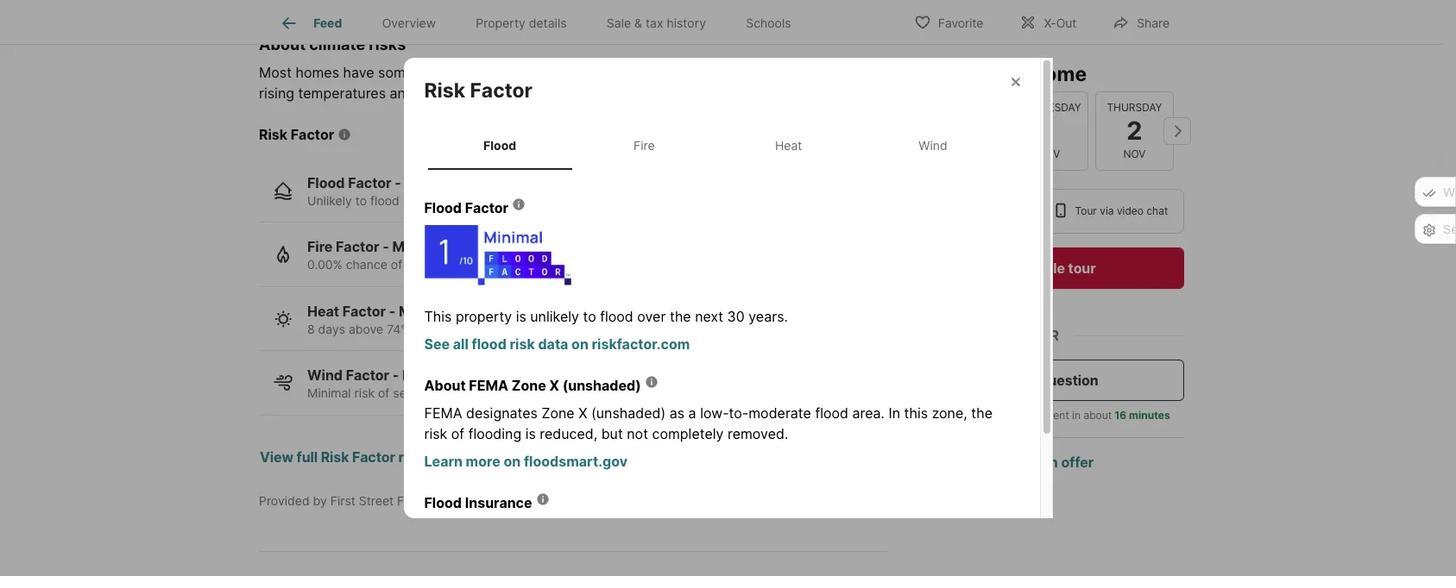 Task type: vqa. For each thing, say whether or not it's contained in the screenshot.
Go Tour This Home
yes



Task type: locate. For each thing, give the bounding box(es) containing it.
1 nov from the left
[[1038, 148, 1061, 161]]

sea
[[418, 84, 441, 102]]

next right wildfire
[[523, 258, 548, 272]]

is left unlikely
[[516, 308, 527, 326]]

risk inside dialog
[[424, 78, 465, 103]]

is up 'learn more on floodsmart.gov'
[[525, 426, 536, 443]]

risk right full
[[321, 449, 349, 466]]

by right impacted
[[723, 64, 739, 81]]

by inside most homes have some risk of natural disasters, and may be impacted by climate change due to rising temperatures and sea levels.
[[723, 64, 739, 81]]

this left home
[[991, 62, 1028, 86]]

- inside wind factor - minimal minimal risk of severe winds over next 30 years
[[393, 367, 399, 384]]

2 horizontal spatial risk
[[424, 78, 465, 103]]

1 vertical spatial heat
[[307, 303, 339, 320]]

tab list containing feed
[[259, 0, 825, 44]]

- inside fire factor - minor 0.00% chance of being in a wildfire in next 30 years
[[383, 239, 389, 256]]

a right as
[[689, 405, 696, 422]]

share button
[[1098, 4, 1185, 39]]

1 vertical spatial tab list
[[424, 121, 1019, 170]]

climate inside most homes have some risk of natural disasters, and may be impacted by climate change due to rising temperatures and sea levels.
[[742, 64, 790, 81]]

fire tab
[[572, 124, 717, 167]]

in right data
[[569, 322, 579, 337]]

1 horizontal spatial climate
[[742, 64, 790, 81]]

0 vertical spatial the
[[670, 308, 691, 326]]

0 horizontal spatial nov
[[1038, 148, 1061, 161]]

tab list
[[259, 0, 825, 44], [424, 121, 1019, 170]]

1 horizontal spatial x
[[579, 405, 588, 422]]

0 vertical spatial is
[[516, 308, 527, 326]]

on right the more
[[504, 454, 521, 471]]

- for heat factor - minor
[[389, 303, 396, 320]]

1 vertical spatial climate
[[742, 64, 790, 81]]

years down flood tab
[[463, 193, 494, 208]]

fire inside 'tab'
[[634, 138, 655, 153]]

next up fire factor - minor 0.00% chance of being in a wildfire in next 30 years
[[416, 193, 441, 208]]

0 vertical spatial minimal
[[405, 174, 458, 191]]

flood right unlikely
[[370, 193, 400, 208]]

1 vertical spatial about
[[424, 378, 466, 395]]

0 vertical spatial tour
[[946, 62, 986, 86]]

minimal down the 8
[[307, 386, 351, 401]]

designates
[[466, 405, 538, 422]]

tour via video chat option
[[1040, 189, 1185, 234]]

heat factor - minor 8 days above 74° expected this year, 18 days in 30 years
[[307, 303, 632, 337]]

factor inside wind factor - minimal minimal risk of severe winds over next 30 years
[[346, 367, 390, 384]]

factor up flood tab
[[470, 78, 533, 103]]

zone inside "fema designates zone x (unshaded) as a low-to-moderate flood area. in this zone, the risk of flooding is reduced, but not completely removed."
[[542, 405, 575, 422]]

reduced,
[[540, 426, 598, 443]]

years up the reduced,
[[547, 386, 578, 401]]

this left year,
[[467, 322, 487, 337]]

risk up sea
[[418, 64, 441, 81]]

fema up 'designates'
[[469, 378, 509, 395]]

natural
[[462, 64, 507, 81]]

view
[[260, 449, 294, 466]]

1 horizontal spatial risk factor
[[424, 78, 533, 103]]

0 horizontal spatial on
[[504, 454, 521, 471]]

minimal up flood factor
[[405, 174, 458, 191]]

levels.
[[445, 84, 486, 102]]

x inside "fema designates zone x (unshaded) as a low-to-moderate flood area. in this zone, the risk of flooding is reduced, but not completely removed."
[[579, 405, 588, 422]]

0 vertical spatial heat
[[775, 138, 802, 153]]

this inside the heat factor - minor 8 days above 74° expected this year, 18 days in 30 years
[[467, 322, 487, 337]]

0 vertical spatial risk factor
[[424, 78, 533, 103]]

property
[[456, 308, 512, 326]]

1 vertical spatial tour
[[1069, 260, 1096, 277]]

this
[[991, 62, 1028, 86], [467, 322, 487, 337], [904, 405, 928, 422]]

or
[[1039, 327, 1059, 344]]

risk
[[424, 78, 465, 103], [259, 126, 288, 143], [321, 449, 349, 466]]

about up most
[[259, 36, 306, 54]]

1 vertical spatial wind
[[307, 367, 343, 384]]

learn more on floodsmart.gov
[[424, 454, 628, 471]]

- inside flood factor - minimal unlikely to flood in next 30 years
[[395, 174, 401, 191]]

tour inside button
[[1069, 260, 1096, 277]]

of up 'levels.'
[[445, 64, 458, 81]]

factor up street
[[352, 449, 395, 466]]

0 horizontal spatial the
[[670, 308, 691, 326]]

1 vertical spatial fema
[[424, 405, 462, 422]]

of left being
[[391, 258, 403, 272]]

years up this property is unlikely to flood over the next 30 years.
[[570, 258, 601, 272]]

fema inside "fema designates zone x (unshaded) as a low-to-moderate flood area. in this zone, the risk of flooding is reduced, but not completely removed."
[[424, 405, 462, 422]]

this right in
[[904, 405, 928, 422]]

minor up expected
[[399, 303, 438, 320]]

1 vertical spatial to
[[355, 193, 367, 208]]

1 vertical spatial this
[[467, 322, 487, 337]]

tab list down impacted
[[424, 121, 1019, 170]]

flood inside flood tab
[[484, 138, 516, 153]]

0 vertical spatial wind
[[919, 138, 948, 153]]

fema designates zone x (unshaded) as a low-to-moderate flood area. in this zone, the risk of flooding is reduced, but not completely removed.
[[424, 405, 993, 443]]

risk down the 'rising'
[[259, 126, 288, 143]]

a inside fire factor - minor 0.00% chance of being in a wildfire in next 30 years
[[454, 258, 461, 272]]

0 vertical spatial about
[[259, 36, 306, 54]]

factor up above
[[343, 303, 386, 320]]

1 horizontal spatial days
[[538, 322, 565, 337]]

provided by first street foundation
[[259, 494, 461, 508]]

1 vertical spatial by
[[313, 494, 327, 508]]

1 vertical spatial x
[[579, 405, 588, 422]]

learn
[[424, 454, 463, 471]]

of
[[445, 64, 458, 81], [391, 258, 403, 272], [378, 386, 390, 401], [451, 426, 465, 443]]

over inside wind factor - minimal minimal risk of severe winds over next 30 years
[[472, 386, 497, 401]]

years right unlikely
[[601, 322, 632, 337]]

climate down feed at top
[[309, 36, 365, 54]]

fema down winds
[[424, 405, 462, 422]]

flood
[[370, 193, 400, 208], [600, 308, 634, 326], [472, 336, 507, 353], [815, 405, 849, 422]]

1 horizontal spatial to
[[583, 308, 596, 326]]

flood factor - minimal unlikely to flood in next 30 years
[[307, 174, 494, 208]]

2 nov from the left
[[1124, 148, 1146, 161]]

flood up fire factor - minor 0.00% chance of being in a wildfire in next 30 years
[[424, 200, 462, 217]]

flood up unlikely
[[307, 174, 345, 191]]

on
[[572, 336, 589, 353], [504, 454, 521, 471]]

chat
[[1147, 205, 1168, 218]]

30 up fire factor - minor 0.00% chance of being in a wildfire in next 30 years
[[445, 193, 460, 208]]

1 vertical spatial risk
[[259, 126, 288, 143]]

due
[[846, 64, 870, 81]]

risks
[[369, 36, 406, 54]]

about inside risk factor dialog
[[424, 378, 466, 395]]

some
[[378, 64, 414, 81]]

30
[[445, 193, 460, 208], [551, 258, 567, 272], [727, 308, 745, 326], [582, 322, 597, 337], [528, 386, 543, 401]]

1 horizontal spatial nov
[[1124, 148, 1146, 161]]

1 vertical spatial the
[[972, 405, 993, 422]]

completely
[[652, 426, 724, 443]]

1 vertical spatial over
[[472, 386, 497, 401]]

wind
[[919, 138, 948, 153], [307, 367, 343, 384]]

tour for go
[[946, 62, 986, 86]]

via
[[1100, 205, 1114, 218]]

flood inside flood factor - minimal unlikely to flood in next 30 years
[[307, 174, 345, 191]]

0 vertical spatial (unshaded)
[[563, 378, 641, 395]]

over up 'designates'
[[472, 386, 497, 401]]

31 oct
[[950, 115, 978, 161]]

0 horizontal spatial over
[[472, 386, 497, 401]]

factor up chance
[[336, 239, 379, 256]]

above
[[349, 322, 384, 337]]

tour
[[946, 62, 986, 86], [1069, 260, 1096, 277]]

by left the first
[[313, 494, 327, 508]]

31
[[950, 115, 978, 146]]

days right 18
[[538, 322, 565, 337]]

nov for 2
[[1124, 148, 1146, 161]]

minor inside the heat factor - minor 8 days above 74° expected this year, 18 days in 30 years
[[399, 303, 438, 320]]

in right being
[[441, 258, 451, 272]]

fire inside fire factor - minor 0.00% chance of being in a wildfire in next 30 years
[[307, 239, 333, 256]]

0 vertical spatial by
[[723, 64, 739, 81]]

heat up the 8
[[307, 303, 339, 320]]

&
[[635, 16, 642, 30]]

- inside the heat factor - minor 8 days above 74° expected this year, 18 days in 30 years
[[389, 303, 396, 320]]

2 vertical spatial this
[[904, 405, 928, 422]]

heat down change
[[775, 138, 802, 153]]

start an offer link
[[1005, 454, 1094, 471]]

factor inside the heat factor - minor 8 days above 74° expected this year, 18 days in 30 years
[[343, 303, 386, 320]]

flood for flood factor
[[424, 200, 462, 217]]

1 vertical spatial minor
[[399, 303, 438, 320]]

sale & tax history tab
[[587, 3, 726, 44]]

x up the reduced,
[[579, 405, 588, 422]]

wind inside tab
[[919, 138, 948, 153]]

1 horizontal spatial wind
[[919, 138, 948, 153]]

risk inside most homes have some risk of natural disasters, and may be impacted by climate change due to rising temperatures and sea levels.
[[418, 64, 441, 81]]

1 vertical spatial risk factor
[[259, 126, 334, 143]]

2 vertical spatial to
[[583, 308, 596, 326]]

0 vertical spatial risk
[[424, 78, 465, 103]]

heat for heat
[[775, 138, 802, 153]]

0 vertical spatial zone
[[512, 378, 546, 395]]

years.
[[749, 308, 788, 326]]

wind for wind factor - minimal minimal risk of severe winds over next 30 years
[[307, 367, 343, 384]]

risk left the severe
[[354, 386, 375, 401]]

0 vertical spatial x
[[550, 378, 559, 395]]

ask a question button
[[914, 360, 1185, 401]]

x
[[550, 378, 559, 395], [579, 405, 588, 422]]

1 horizontal spatial fire
[[634, 138, 655, 153]]

fire for fire factor - minor 0.00% chance of being in a wildfire in next 30 years
[[307, 239, 333, 256]]

minimal inside flood factor - minimal unlikely to flood in next 30 years
[[405, 174, 458, 191]]

next up 'designates'
[[500, 386, 525, 401]]

(unshaded) up but
[[563, 378, 641, 395]]

risk left data
[[510, 336, 535, 353]]

0 horizontal spatial x
[[550, 378, 559, 395]]

2 horizontal spatial to
[[874, 64, 887, 81]]

a left wildfire
[[454, 258, 461, 272]]

the right zone,
[[972, 405, 993, 422]]

zone up 'designates'
[[512, 378, 546, 395]]

factor
[[470, 78, 533, 103], [291, 126, 334, 143], [348, 174, 392, 191], [465, 200, 509, 217], [336, 239, 379, 256], [343, 303, 386, 320], [346, 367, 390, 384], [352, 449, 395, 466]]

minimal up the severe
[[402, 367, 456, 384]]

flood for flood
[[484, 138, 516, 153]]

flood down learn
[[424, 495, 462, 512]]

1 vertical spatial minimal
[[402, 367, 456, 384]]

risk factor inside risk factor element
[[424, 78, 533, 103]]

risk factor down the 'rising'
[[259, 126, 334, 143]]

1 horizontal spatial by
[[723, 64, 739, 81]]

about
[[259, 36, 306, 54], [424, 378, 466, 395]]

2 horizontal spatial this
[[991, 62, 1028, 86]]

1 vertical spatial and
[[390, 84, 414, 102]]

flood insurance
[[424, 495, 532, 512]]

wildfire
[[465, 258, 506, 272]]

1 horizontal spatial the
[[972, 405, 993, 422]]

flood left area.
[[815, 405, 849, 422]]

minor up being
[[392, 239, 431, 256]]

0 vertical spatial and
[[578, 64, 602, 81]]

this property is unlikely to flood over the next 30 years.
[[424, 308, 788, 326]]

to-
[[729, 405, 749, 422]]

1 vertical spatial (unshaded)
[[591, 405, 666, 422]]

years inside wind factor - minimal minimal risk of severe winds over next 30 years
[[547, 386, 578, 401]]

30 up 'designates'
[[528, 386, 543, 401]]

tour right schedule
[[1069, 260, 1096, 277]]

to
[[874, 64, 887, 81], [355, 193, 367, 208], [583, 308, 596, 326]]

1 vertical spatial on
[[504, 454, 521, 471]]

about climate risks
[[259, 36, 406, 54]]

1 horizontal spatial this
[[904, 405, 928, 422]]

0 horizontal spatial about
[[259, 36, 306, 54]]

most homes have some risk of natural disasters, and may be impacted by climate change due to rising temperatures and sea levels.
[[259, 64, 887, 102]]

nov for 1
[[1038, 148, 1061, 161]]

on right data
[[572, 336, 589, 353]]

flood down 'levels.'
[[484, 138, 516, 153]]

0 horizontal spatial tour
[[946, 62, 986, 86]]

risk factor up flood tab
[[424, 78, 533, 103]]

0 vertical spatial over
[[637, 308, 666, 326]]

of left the severe
[[378, 386, 390, 401]]

minor inside fire factor - minor 0.00% chance of being in a wildfire in next 30 years
[[392, 239, 431, 256]]

tour for schedule
[[1069, 260, 1096, 277]]

tab list up disasters, on the top left of page
[[259, 0, 825, 44]]

1 horizontal spatial about
[[424, 378, 466, 395]]

heat tab
[[717, 124, 861, 167]]

-
[[395, 174, 401, 191], [383, 239, 389, 256], [389, 303, 396, 320], [393, 367, 399, 384]]

nov down 1 at the top right of the page
[[1038, 148, 1061, 161]]

2 vertical spatial minimal
[[307, 386, 351, 401]]

0 horizontal spatial wind
[[307, 367, 343, 384]]

factor up unlikely
[[348, 174, 392, 191]]

nov down 2
[[1124, 148, 1146, 161]]

about for about fema zone x (unshaded)
[[424, 378, 466, 395]]

0 horizontal spatial fire
[[307, 239, 333, 256]]

have
[[343, 64, 374, 81]]

0 horizontal spatial fema
[[424, 405, 462, 422]]

and down some
[[390, 84, 414, 102]]

nov inside thursday 2 nov
[[1124, 148, 1146, 161]]

2 vertical spatial risk
[[321, 449, 349, 466]]

nov inside wednesday 1 nov
[[1038, 148, 1061, 161]]

factor inside flood factor - minimal unlikely to flood in next 30 years
[[348, 174, 392, 191]]

of up learn
[[451, 426, 465, 443]]

0 horizontal spatial risk
[[259, 126, 288, 143]]

heat inside the heat factor - minor 8 days above 74° expected this year, 18 days in 30 years
[[307, 303, 339, 320]]

fire up the 0.00%
[[307, 239, 333, 256]]

fire down be
[[634, 138, 655, 153]]

minor
[[392, 239, 431, 256], [399, 303, 438, 320]]

zone
[[512, 378, 546, 395], [542, 405, 575, 422]]

30 left years.
[[727, 308, 745, 326]]

0 horizontal spatial and
[[390, 84, 414, 102]]

30 up unlikely
[[551, 258, 567, 272]]

0 vertical spatial fema
[[469, 378, 509, 395]]

this inside "fema designates zone x (unshaded) as a low-to-moderate flood area. in this zone, the risk of flooding is reduced, but not completely removed."
[[904, 405, 928, 422]]

factor down the temperatures
[[291, 126, 334, 143]]

the inside "fema designates zone x (unshaded) as a low-to-moderate flood area. in this zone, the risk of flooding is reduced, but not completely removed."
[[972, 405, 993, 422]]

days right the 8
[[318, 322, 345, 337]]

None button
[[925, 90, 1003, 172], [1010, 91, 1089, 171], [1096, 91, 1174, 171], [925, 90, 1003, 172], [1010, 91, 1089, 171], [1096, 91, 1174, 171]]

factor down above
[[346, 367, 390, 384]]

schools
[[746, 16, 791, 30]]

minor for fire factor - minor
[[392, 239, 431, 256]]

0 horizontal spatial by
[[313, 494, 327, 508]]

property details tab
[[456, 3, 587, 44]]

0 horizontal spatial days
[[318, 322, 345, 337]]

x down data
[[550, 378, 559, 395]]

1 horizontal spatial risk
[[321, 449, 349, 466]]

0 vertical spatial minor
[[392, 239, 431, 256]]

minutes
[[1129, 409, 1170, 422]]

0 vertical spatial to
[[874, 64, 887, 81]]

is inside "fema designates zone x (unshaded) as a low-to-moderate flood area. in this zone, the risk of flooding is reduced, but not completely removed."
[[525, 426, 536, 443]]

1 horizontal spatial over
[[637, 308, 666, 326]]

(unshaded) inside "fema designates zone x (unshaded) as a low-to-moderate flood area. in this zone, the risk of flooding is reduced, but not completely removed."
[[591, 405, 666, 422]]

next left years.
[[695, 308, 724, 326]]

option
[[914, 189, 1040, 234]]

by
[[723, 64, 739, 81], [313, 494, 327, 508]]

agent
[[1041, 409, 1070, 422]]

start
[[1005, 454, 1038, 471]]

the up riskfactor.com
[[670, 308, 691, 326]]

x for fema
[[550, 378, 559, 395]]

1 horizontal spatial heat
[[775, 138, 802, 153]]

heat inside heat tab
[[775, 138, 802, 153]]

risk factor
[[424, 78, 533, 103], [259, 126, 334, 143]]

over up riskfactor.com
[[637, 308, 666, 326]]

risk up the report
[[424, 426, 448, 443]]

wind left 31 oct in the right top of the page
[[919, 138, 948, 153]]

(unshaded) up not
[[591, 405, 666, 422]]

0 horizontal spatial heat
[[307, 303, 339, 320]]

being
[[406, 258, 438, 272]]

wind down the 8
[[307, 367, 343, 384]]

0 vertical spatial tab list
[[259, 0, 825, 44]]

climate down schools tab
[[742, 64, 790, 81]]

over inside risk factor dialog
[[637, 308, 666, 326]]

factor up wildfire
[[465, 200, 509, 217]]

1 vertical spatial zone
[[542, 405, 575, 422]]

in left flood factor
[[403, 193, 413, 208]]

and left may
[[578, 64, 602, 81]]

zone up the reduced,
[[542, 405, 575, 422]]

is
[[516, 308, 527, 326], [525, 426, 536, 443]]

next
[[416, 193, 441, 208], [523, 258, 548, 272], [695, 308, 724, 326], [500, 386, 525, 401]]

about down "see" at the bottom left of the page
[[424, 378, 466, 395]]

risk inside wind factor - minimal minimal risk of severe winds over next 30 years
[[354, 386, 375, 401]]

1 vertical spatial is
[[525, 426, 536, 443]]

homes
[[296, 64, 339, 81]]

and
[[578, 64, 602, 81], [390, 84, 414, 102]]

view full risk factor report button
[[259, 437, 441, 478]]

a right ask
[[1029, 372, 1037, 389]]

wind inside wind factor - minimal minimal risk of severe winds over next 30 years
[[307, 367, 343, 384]]

30 right unlikely
[[582, 322, 597, 337]]

fema
[[469, 378, 509, 395], [424, 405, 462, 422]]

a right from
[[1007, 409, 1013, 422]]

fire
[[634, 138, 655, 153], [307, 239, 333, 256]]

risk right some
[[424, 78, 465, 103]]

next inside fire factor - minor 0.00% chance of being in a wildfire in next 30 years
[[523, 258, 548, 272]]

tour right go on the top right
[[946, 62, 986, 86]]

0 horizontal spatial this
[[467, 322, 487, 337]]

0 vertical spatial on
[[572, 336, 589, 353]]

0 horizontal spatial to
[[355, 193, 367, 208]]

x-
[[1044, 15, 1056, 30]]

0 vertical spatial fire
[[634, 138, 655, 153]]

1 horizontal spatial tour
[[1069, 260, 1096, 277]]

0 horizontal spatial climate
[[309, 36, 365, 54]]

tab list containing flood
[[424, 121, 1019, 170]]

1 vertical spatial fire
[[307, 239, 333, 256]]

about for about climate risks
[[259, 36, 306, 54]]



Task type: describe. For each thing, give the bounding box(es) containing it.
x-out
[[1044, 15, 1077, 30]]

favorite
[[938, 15, 984, 30]]

about fema zone x (unshaded)
[[424, 378, 641, 395]]

from
[[982, 409, 1004, 422]]

wind factor - minimal minimal risk of severe winds over next 30 years
[[307, 367, 578, 401]]

may
[[606, 64, 634, 81]]

schedule
[[1003, 260, 1065, 277]]

learn more on floodsmart.gov link
[[424, 454, 628, 471]]

- for fire factor - minor
[[383, 239, 389, 256]]

factor inside fire factor - minor 0.00% chance of being in a wildfire in next 30 years
[[336, 239, 379, 256]]

30 inside the heat factor - minor 8 days above 74° expected this year, 18 days in 30 years
[[582, 322, 597, 337]]

(unshaded) for fema
[[563, 378, 641, 395]]

tax
[[646, 16, 664, 30]]

16
[[1115, 409, 1127, 422]]

area.
[[853, 405, 885, 422]]

to inside dialog
[[583, 308, 596, 326]]

zone for designates
[[542, 405, 575, 422]]

first
[[330, 494, 356, 508]]

home
[[1033, 62, 1087, 86]]

1 horizontal spatial fema
[[469, 378, 509, 395]]

question
[[1040, 372, 1099, 389]]

thursday 2 nov
[[1107, 101, 1163, 161]]

0 horizontal spatial risk factor
[[259, 126, 334, 143]]

low-
[[700, 405, 729, 422]]

see all flood risk data on riskfactor.com link
[[424, 336, 690, 353]]

impacted
[[658, 64, 719, 81]]

schedule tour button
[[914, 248, 1185, 289]]

1 horizontal spatial on
[[572, 336, 589, 353]]

30 inside wind factor - minimal minimal risk of severe winds over next 30 years
[[528, 386, 543, 401]]

feed link
[[279, 13, 342, 34]]

overview tab
[[362, 3, 456, 44]]

this
[[424, 308, 452, 326]]

temperatures
[[298, 84, 386, 102]]

hear
[[957, 409, 979, 422]]

factor inside button
[[352, 449, 395, 466]]

unlikely
[[307, 193, 352, 208]]

ask a question
[[1000, 372, 1099, 389]]

an
[[1042, 454, 1058, 471]]

data
[[538, 336, 568, 353]]

not
[[627, 426, 648, 443]]

next inside wind factor - minimal minimal risk of severe winds over next 30 years
[[500, 386, 525, 401]]

1
[[1043, 115, 1056, 146]]

you'll hear from a local agent in about 16 minutes
[[928, 409, 1170, 422]]

heat for heat factor - minor 8 days above 74° expected this year, 18 days in 30 years
[[307, 303, 339, 320]]

change
[[793, 64, 842, 81]]

fire for fire
[[634, 138, 655, 153]]

in right agent
[[1072, 409, 1081, 422]]

wind tab
[[861, 124, 1005, 167]]

unlikely
[[530, 308, 579, 326]]

flood factor
[[424, 200, 509, 217]]

see
[[424, 336, 450, 353]]

flood for flood insurance
[[424, 495, 462, 512]]

tab list inside risk factor dialog
[[424, 121, 1019, 170]]

2
[[1127, 115, 1143, 146]]

to inside most homes have some risk of natural disasters, and may be impacted by climate change due to rising temperatures and sea levels.
[[874, 64, 887, 81]]

thursday
[[1107, 101, 1163, 114]]

provided
[[259, 494, 310, 508]]

flooding
[[468, 426, 522, 443]]

details
[[529, 16, 567, 30]]

a inside "fema designates zone x (unshaded) as a low-to-moderate flood area. in this zone, the risk of flooding is reduced, but not completely removed."
[[689, 405, 696, 422]]

risk inside "fema designates zone x (unshaded) as a low-to-moderate flood area. in this zone, the risk of flooding is reduced, but not completely removed."
[[424, 426, 448, 443]]

tour via video chat list box
[[914, 189, 1185, 234]]

moderate
[[749, 405, 812, 422]]

next image
[[1164, 117, 1191, 145]]

floodsmart.gov
[[524, 454, 628, 471]]

in inside the heat factor - minor 8 days above 74° expected this year, 18 days in 30 years
[[569, 322, 579, 337]]

minimal for flood factor - minimal
[[405, 174, 458, 191]]

favorite button
[[899, 4, 998, 39]]

risk inside button
[[321, 449, 349, 466]]

in
[[889, 405, 901, 422]]

all
[[453, 336, 469, 353]]

go
[[914, 62, 942, 86]]

report
[[398, 449, 440, 466]]

of inside fire factor - minor 0.00% chance of being in a wildfire in next 30 years
[[391, 258, 403, 272]]

schools tab
[[726, 3, 811, 44]]

in right wildfire
[[510, 258, 520, 272]]

flood inside "fema designates zone x (unshaded) as a low-to-moderate flood area. in this zone, the risk of flooding is reduced, but not completely removed."
[[815, 405, 849, 422]]

tour via video chat
[[1075, 205, 1168, 218]]

oct
[[953, 148, 975, 161]]

0 vertical spatial climate
[[309, 36, 365, 54]]

fire factor - minor 0.00% chance of being in a wildfire in next 30 years
[[307, 239, 601, 272]]

30 inside flood factor - minimal unlikely to flood in next 30 years
[[445, 193, 460, 208]]

flood tab
[[428, 124, 572, 167]]

1 horizontal spatial and
[[578, 64, 602, 81]]

overview
[[382, 16, 436, 30]]

risk factor element
[[424, 58, 553, 103]]

about
[[1084, 409, 1112, 422]]

0 vertical spatial this
[[991, 62, 1028, 86]]

years inside fire factor - minor 0.00% chance of being in a wildfire in next 30 years
[[570, 258, 601, 272]]

view full risk factor report
[[260, 449, 440, 466]]

flood for flood factor - minimal unlikely to flood in next 30 years
[[307, 174, 345, 191]]

zone,
[[932, 405, 968, 422]]

years inside flood factor - minimal unlikely to flood in next 30 years
[[463, 193, 494, 208]]

next inside risk factor dialog
[[695, 308, 724, 326]]

start an offer
[[1005, 454, 1094, 471]]

ask
[[1000, 372, 1026, 389]]

expected
[[410, 322, 463, 337]]

rising
[[259, 84, 294, 102]]

- for wind factor - minimal
[[393, 367, 399, 384]]

x for designates
[[579, 405, 588, 422]]

1 days from the left
[[318, 322, 345, 337]]

you'll
[[928, 409, 954, 422]]

minor for heat factor - minor
[[399, 303, 438, 320]]

wind for wind
[[919, 138, 948, 153]]

flood up riskfactor.com
[[600, 308, 634, 326]]

property
[[476, 16, 526, 30]]

out
[[1056, 15, 1077, 30]]

most
[[259, 64, 292, 81]]

a inside button
[[1029, 372, 1037, 389]]

to inside flood factor - minimal unlikely to flood in next 30 years
[[355, 193, 367, 208]]

30 inside risk factor dialog
[[727, 308, 745, 326]]

risk factor dialog
[[404, 58, 1053, 577]]

minimal for wind factor - minimal
[[402, 367, 456, 384]]

of inside wind factor - minimal minimal risk of severe winds over next 30 years
[[378, 386, 390, 401]]

removed.
[[728, 426, 789, 443]]

offer
[[1061, 454, 1094, 471]]

disasters,
[[511, 64, 574, 81]]

30 inside fire factor - minor 0.00% chance of being in a wildfire in next 30 years
[[551, 258, 567, 272]]

street
[[359, 494, 394, 508]]

sale
[[607, 16, 631, 30]]

2 days from the left
[[538, 322, 565, 337]]

of inside "fema designates zone x (unshaded) as a low-to-moderate flood area. in this zone, the risk of flooding is reduced, but not completely removed."
[[451, 426, 465, 443]]

zone for fema
[[512, 378, 546, 395]]

feed
[[314, 16, 342, 30]]

more
[[466, 454, 501, 471]]

18
[[522, 322, 535, 337]]

- for flood factor - minimal
[[395, 174, 401, 191]]

severe
[[393, 386, 431, 401]]

tour
[[1075, 205, 1097, 218]]

in inside flood factor - minimal unlikely to flood in next 30 years
[[403, 193, 413, 208]]

year,
[[491, 322, 518, 337]]

schedule tour
[[1003, 260, 1096, 277]]

74°
[[387, 322, 406, 337]]

video
[[1117, 205, 1144, 218]]

chance
[[346, 258, 388, 272]]

but
[[601, 426, 623, 443]]

flood down property
[[472, 336, 507, 353]]

years inside the heat factor - minor 8 days above 74° expected this year, 18 days in 30 years
[[601, 322, 632, 337]]

of inside most homes have some risk of natural disasters, and may be impacted by climate change due to rising temperatures and sea levels.
[[445, 64, 458, 81]]

next inside flood factor - minimal unlikely to flood in next 30 years
[[416, 193, 441, 208]]

as
[[670, 405, 685, 422]]

be
[[637, 64, 654, 81]]

(unshaded) for designates
[[591, 405, 666, 422]]

flood inside flood factor - minimal unlikely to flood in next 30 years
[[370, 193, 400, 208]]



